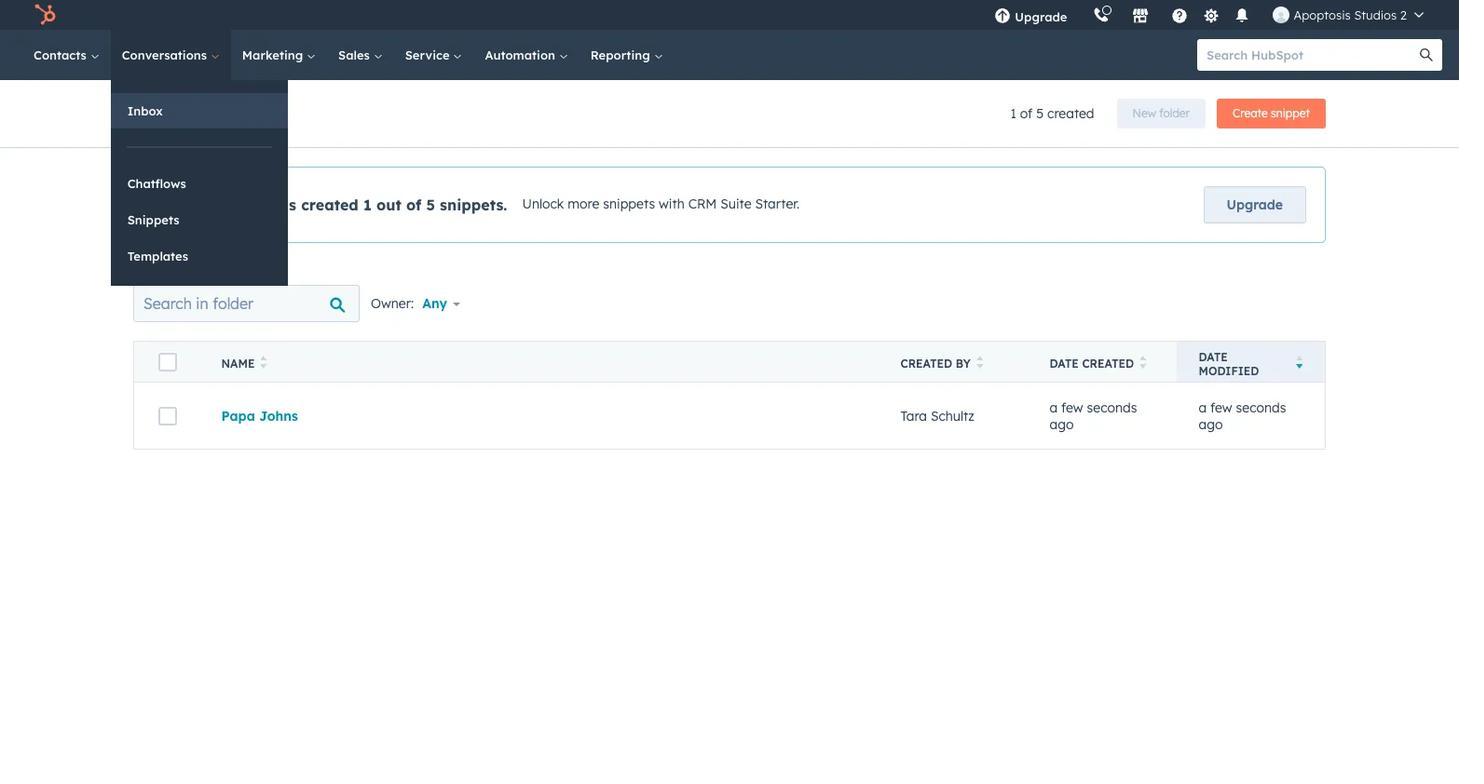 Task type: locate. For each thing, give the bounding box(es) containing it.
1 horizontal spatial press to sort. element
[[976, 356, 983, 372]]

papa johns link
[[221, 408, 298, 425]]

snippets.
[[440, 196, 507, 214]]

sales link
[[327, 30, 394, 80]]

create
[[1233, 106, 1268, 120]]

0 vertical spatial created
[[1047, 105, 1094, 122]]

2 press to sort. image from the left
[[976, 356, 983, 369]]

0 horizontal spatial of
[[406, 196, 421, 214]]

created by button
[[878, 342, 1027, 383]]

hubspot image
[[34, 4, 56, 26]]

2 press to sort. element from the left
[[976, 356, 983, 372]]

your
[[186, 196, 221, 214]]

1 horizontal spatial a few seconds ago
[[1199, 400, 1286, 433]]

upgrade image
[[995, 8, 1011, 25]]

2 horizontal spatial press to sort. image
[[1140, 356, 1147, 369]]

1 horizontal spatial date
[[1199, 350, 1228, 364]]

press to sort. image right name
[[260, 356, 267, 369]]

press to sort. element inside the created by button
[[976, 356, 983, 372]]

help button
[[1164, 0, 1196, 30]]

chatflows
[[127, 176, 186, 191]]

ago down modified on the right top of the page
[[1199, 416, 1223, 433]]

apoptosis
[[1294, 7, 1351, 22]]

1 press to sort. image from the left
[[260, 356, 267, 369]]

2 a few seconds ago from the left
[[1199, 400, 1286, 433]]

more
[[568, 196, 599, 213]]

press to sort. element right 'by'
[[976, 356, 983, 372]]

snippets link
[[111, 202, 288, 238]]

any
[[422, 296, 447, 312]]

name
[[221, 357, 255, 371]]

folder inside button
[[1159, 106, 1190, 120]]

few
[[1061, 400, 1083, 416], [1210, 400, 1232, 416]]

0 horizontal spatial few
[[1061, 400, 1083, 416]]

upgrade down create
[[1227, 197, 1283, 213]]

2 ago from the left
[[1199, 416, 1223, 433]]

snippets
[[133, 101, 214, 124], [127, 212, 179, 227]]

papa
[[221, 408, 255, 425]]

0 vertical spatial 5
[[1036, 105, 1044, 122]]

0 vertical spatial folder
[[1159, 106, 1190, 120]]

press to sort. element
[[260, 356, 267, 372], [976, 356, 983, 372], [1140, 356, 1147, 372]]

templates
[[127, 249, 188, 264]]

marketplaces button
[[1121, 0, 1161, 30]]

1 horizontal spatial 1
[[363, 196, 372, 214]]

0 horizontal spatial a few seconds ago
[[1050, 400, 1137, 433]]

1 horizontal spatial press to sort. image
[[976, 356, 983, 369]]

0 horizontal spatial press to sort. image
[[260, 356, 267, 369]]

1 vertical spatial folder
[[228, 259, 259, 273]]

date modified button
[[1176, 342, 1325, 383]]

Search search field
[[133, 285, 360, 323]]

0 vertical spatial upgrade
[[1015, 9, 1067, 24]]

home button
[[133, 259, 166, 273]]

navigation containing home
[[133, 254, 1326, 278]]

1
[[1010, 105, 1016, 122], [363, 196, 372, 214], [262, 259, 267, 273]]

2 seconds from the left
[[1236, 400, 1286, 416]]

settings link
[[1200, 5, 1223, 25]]

1 horizontal spatial seconds
[[1236, 400, 1286, 416]]

a down modified on the right top of the page
[[1199, 400, 1207, 416]]

team
[[226, 196, 265, 214]]

crm
[[688, 196, 717, 213]]

owner:
[[371, 296, 414, 312]]

folder right new
[[1159, 106, 1190, 120]]

0 horizontal spatial upgrade
[[1015, 9, 1067, 24]]

a few seconds ago down modified on the right top of the page
[[1199, 400, 1286, 433]]

2 horizontal spatial 1
[[1010, 105, 1016, 122]]

press to sort. image
[[260, 356, 267, 369], [976, 356, 983, 369], [1140, 356, 1147, 369]]

upgrade
[[1015, 9, 1067, 24], [1227, 197, 1283, 213]]

date inside date modified
[[1199, 350, 1228, 364]]

snippet folder 1
[[185, 259, 267, 273]]

0 horizontal spatial 5
[[426, 196, 435, 214]]

new folder button
[[1117, 99, 1206, 129]]

0 horizontal spatial press to sort. element
[[260, 356, 267, 372]]

2 vertical spatial created
[[1082, 357, 1134, 371]]

folder up search search box
[[228, 259, 259, 273]]

new
[[1133, 106, 1156, 120]]

1 press to sort. element from the left
[[260, 356, 267, 372]]

0 horizontal spatial a
[[1050, 400, 1058, 416]]

date
[[1199, 350, 1228, 364], [1050, 357, 1079, 371]]

folder for new
[[1159, 106, 1190, 120]]

1 horizontal spatial a
[[1199, 400, 1207, 416]]

ago down date created
[[1050, 416, 1074, 433]]

upgrade right upgrade icon
[[1015, 9, 1067, 24]]

press to sort. element right name
[[260, 356, 267, 372]]

seconds
[[1087, 400, 1137, 416], [1236, 400, 1286, 416]]

automation link
[[474, 30, 579, 80]]

press to sort. image inside "date created" button
[[1140, 356, 1147, 369]]

press to sort. image right 'by'
[[976, 356, 983, 369]]

2 vertical spatial 1
[[262, 259, 267, 273]]

contacts link
[[22, 30, 111, 80]]

reporting
[[591, 48, 654, 62]]

created inside "snippets" banner
[[1047, 105, 1094, 122]]

Search HubSpot search field
[[1197, 39, 1426, 71]]

5
[[1036, 105, 1044, 122], [426, 196, 435, 214]]

marketing
[[242, 48, 307, 62]]

1 horizontal spatial folder
[[1159, 106, 1190, 120]]

service
[[405, 48, 453, 62]]

1 seconds from the left
[[1087, 400, 1137, 416]]

5 inside "snippets" banner
[[1036, 105, 1044, 122]]

1 vertical spatial 5
[[426, 196, 435, 214]]

descending sort. press to sort ascending. image
[[1296, 356, 1303, 369]]

ago
[[1050, 416, 1074, 433], [1199, 416, 1223, 433]]

conversations
[[122, 48, 210, 62]]

apoptosis studios 2
[[1294, 7, 1407, 22]]

settings image
[[1203, 8, 1220, 25]]

2 horizontal spatial press to sort. element
[[1140, 356, 1147, 372]]

1 a from the left
[[1050, 400, 1058, 416]]

1 horizontal spatial 5
[[1036, 105, 1044, 122]]

1 horizontal spatial of
[[1020, 105, 1033, 122]]

calling icon image
[[1093, 7, 1110, 24]]

any button
[[421, 285, 472, 323]]

snippet
[[185, 259, 225, 273]]

0 vertical spatial snippets
[[133, 101, 214, 124]]

1 inside "snippets" banner
[[1010, 105, 1016, 122]]

1 vertical spatial snippets
[[127, 212, 179, 227]]

press to sort. image right date created
[[1140, 356, 1147, 369]]

0 horizontal spatial folder
[[228, 259, 259, 273]]

few down date created
[[1061, 400, 1083, 416]]

0 horizontal spatial 1
[[262, 259, 267, 273]]

3 press to sort. image from the left
[[1140, 356, 1147, 369]]

conversations link
[[111, 30, 231, 80]]

inbox link
[[111, 93, 288, 129]]

descending sort. press to sort ascending. element
[[1296, 356, 1303, 372]]

unlock
[[522, 196, 564, 213]]

2 few from the left
[[1210, 400, 1232, 416]]

chatflows link
[[111, 166, 288, 201]]

date modified
[[1199, 350, 1259, 378]]

1 vertical spatial upgrade
[[1227, 197, 1283, 213]]

press to sort. element inside name button
[[260, 356, 267, 372]]

press to sort. element for created by
[[976, 356, 983, 372]]

of
[[1020, 105, 1033, 122], [406, 196, 421, 214]]

seconds down "date created" button
[[1087, 400, 1137, 416]]

0 horizontal spatial seconds
[[1087, 400, 1137, 416]]

date created
[[1050, 357, 1134, 371]]

johns
[[259, 408, 298, 425]]

press to sort. image inside name button
[[260, 356, 267, 369]]

created
[[1047, 105, 1094, 122], [301, 196, 359, 214], [1082, 357, 1134, 371]]

service link
[[394, 30, 474, 80]]

seconds down date modified button
[[1236, 400, 1286, 416]]

folder for snippet
[[228, 259, 259, 273]]

press to sort. image for created by
[[976, 356, 983, 369]]

a down date created
[[1050, 400, 1058, 416]]

1 vertical spatial created
[[301, 196, 359, 214]]

folder
[[1159, 106, 1190, 120], [228, 259, 259, 273]]

menu item
[[1080, 0, 1084, 30]]

search button
[[1411, 39, 1442, 71]]

navigation
[[133, 254, 1326, 278]]

3 press to sort. element from the left
[[1140, 356, 1147, 372]]

date for date modified
[[1199, 350, 1228, 364]]

0 vertical spatial 1
[[1010, 105, 1016, 122]]

marketplaces image
[[1133, 8, 1149, 25]]

create snippet button
[[1217, 99, 1326, 129]]

a few seconds ago
[[1050, 400, 1137, 433], [1199, 400, 1286, 433]]

snippets inside banner
[[133, 101, 214, 124]]

snippets down the chatflows
[[127, 212, 179, 227]]

created
[[901, 357, 952, 371]]

press to sort. element right date created
[[1140, 356, 1147, 372]]

press to sort. image inside the created by button
[[976, 356, 983, 369]]

search image
[[1420, 48, 1433, 61]]

1 ago from the left
[[1050, 416, 1074, 433]]

a
[[1050, 400, 1058, 416], [1199, 400, 1207, 416]]

0 horizontal spatial date
[[1050, 357, 1079, 371]]

date created button
[[1027, 342, 1176, 383]]

snippets for snippets link
[[127, 212, 179, 227]]

a few seconds ago down date created
[[1050, 400, 1137, 433]]

0 vertical spatial of
[[1020, 105, 1033, 122]]

suite
[[721, 196, 752, 213]]

few down modified on the right top of the page
[[1210, 400, 1232, 416]]

tara schultz
[[901, 408, 974, 425]]

folder inside navigation
[[228, 259, 259, 273]]

notifications button
[[1227, 0, 1258, 30]]

0 horizontal spatial ago
[[1050, 416, 1074, 433]]

new folder
[[1133, 106, 1190, 120]]

1 horizontal spatial few
[[1210, 400, 1232, 416]]

press to sort. element inside "date created" button
[[1140, 356, 1147, 372]]

menu
[[982, 0, 1437, 30]]

1 horizontal spatial ago
[[1199, 416, 1223, 433]]

snippets inside conversations menu
[[127, 212, 179, 227]]

snippets banner
[[133, 93, 1326, 129]]

marketing link
[[231, 30, 327, 80]]

snippets down conversations link
[[133, 101, 214, 124]]



Task type: vqa. For each thing, say whether or not it's contained in the screenshot.
ecaterina.marinescu@adept.ai
no



Task type: describe. For each thing, give the bounding box(es) containing it.
papa johns
[[221, 408, 298, 425]]

1 vertical spatial of
[[406, 196, 421, 214]]

with
[[659, 196, 685, 213]]

conversations menu
[[111, 80, 288, 286]]

home
[[133, 259, 166, 273]]

sales
[[338, 48, 373, 62]]

1 inside navigation
[[262, 259, 267, 273]]

out
[[376, 196, 402, 214]]

modified
[[1199, 364, 1259, 378]]

of inside "snippets" banner
[[1020, 105, 1033, 122]]

upgrade inside menu
[[1015, 9, 1067, 24]]

has
[[270, 196, 296, 214]]

created for 5
[[1047, 105, 1094, 122]]

upgrade link
[[1203, 186, 1306, 224]]

1 vertical spatial 1
[[363, 196, 372, 214]]

menu containing apoptosis studios 2
[[982, 0, 1437, 30]]

tara schultz image
[[1273, 7, 1290, 23]]

schultz
[[931, 408, 974, 425]]

snippet
[[1271, 106, 1310, 120]]

1 horizontal spatial upgrade
[[1227, 197, 1283, 213]]

press to sort. element for name
[[260, 356, 267, 372]]

reporting link
[[579, 30, 674, 80]]

notifications image
[[1234, 8, 1251, 25]]

created inside button
[[1082, 357, 1134, 371]]

calling icon button
[[1086, 3, 1118, 27]]

templates link
[[111, 239, 288, 274]]

inbox
[[127, 103, 163, 118]]

created for has
[[301, 196, 359, 214]]

press to sort. element for date created
[[1140, 356, 1147, 372]]

studios
[[1354, 7, 1397, 22]]

date for date created
[[1050, 357, 1079, 371]]

help image
[[1172, 8, 1188, 25]]

unlock more snippets with crm suite starter.
[[522, 196, 800, 213]]

create snippet
[[1233, 106, 1310, 120]]

created by
[[901, 357, 971, 371]]

1 of 5 created
[[1010, 105, 1094, 122]]

starter.
[[755, 196, 800, 213]]

2 a from the left
[[1199, 400, 1207, 416]]

tara
[[901, 408, 927, 425]]

press to sort. image for date created
[[1140, 356, 1147, 369]]

snippets for "snippets" banner
[[133, 101, 214, 124]]

snippets
[[603, 196, 655, 213]]

press to sort. image for name
[[260, 356, 267, 369]]

2
[[1400, 7, 1407, 22]]

hubspot link
[[22, 4, 70, 26]]

1 a few seconds ago from the left
[[1050, 400, 1137, 433]]

your team has created 1 out of 5 snippets.
[[186, 196, 507, 214]]

1 few from the left
[[1061, 400, 1083, 416]]

by
[[956, 357, 971, 371]]

automation
[[485, 48, 559, 62]]

apoptosis studios 2 button
[[1262, 0, 1435, 30]]

name button
[[199, 342, 878, 383]]

contacts
[[34, 48, 90, 62]]



